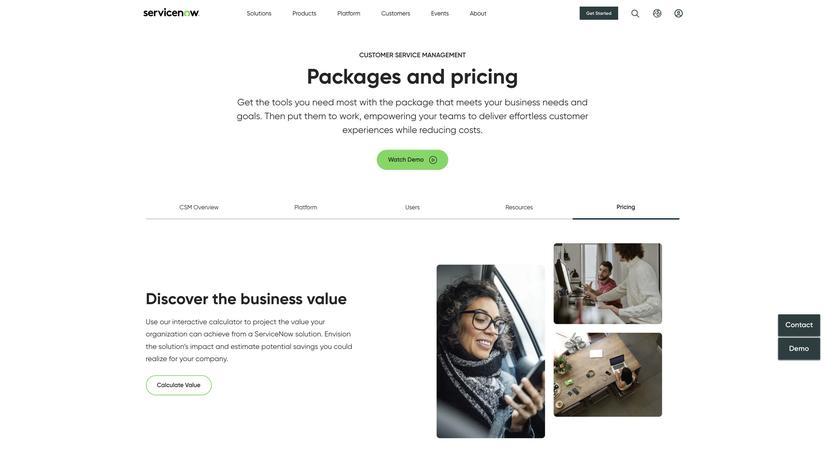 Task type: describe. For each thing, give the bounding box(es) containing it.
about button
[[470, 9, 487, 18]]

1 horizontal spatial to
[[329, 111, 337, 122]]

use our interactive calculator to project the value your organization can achieve from a servicenow solution. envision the solution's impact and estimate potential savings you could realize for your company.
[[146, 318, 353, 363]]

customer service management
[[360, 51, 466, 59]]

effortless
[[510, 111, 547, 122]]

packages and pricing
[[307, 63, 519, 89]]

your up solution.
[[311, 318, 325, 326]]

then
[[265, 111, 285, 122]]

discover
[[146, 289, 208, 309]]

the up the empowering
[[380, 97, 394, 108]]

contact link
[[779, 315, 821, 337]]

2 horizontal spatial to
[[468, 111, 477, 122]]

get the tools you need most with the package that meets your business needs and goals. then put them to work, empowering your teams to deliver effortless customer experiences while reducing costs.
[[237, 97, 589, 136]]

put
[[288, 111, 302, 122]]

demo
[[790, 345, 810, 353]]

events
[[432, 10, 449, 17]]

solution.
[[296, 330, 323, 339]]

about
[[470, 10, 487, 17]]

your up reducing
[[419, 111, 437, 122]]

solution's
[[159, 342, 189, 351]]

platform button
[[338, 9, 361, 18]]

calculator
[[209, 318, 243, 326]]

solutions button
[[247, 9, 272, 18]]

savings
[[293, 342, 318, 351]]

experiences
[[343, 124, 394, 136]]

for
[[169, 355, 178, 363]]

customers
[[382, 10, 411, 17]]

customer
[[550, 111, 589, 122]]

get for get the tools you need most with the package that meets your business needs and goals. then put them to work, empowering your teams to deliver effortless customer experiences while reducing costs.
[[238, 97, 254, 108]]

you inside use our interactive calculator to project the value your organization can achieve from a servicenow solution. envision the solution's impact and estimate potential savings you could realize for your company.
[[320, 342, 332, 351]]

servicenow
[[255, 330, 294, 339]]

realize
[[146, 355, 167, 363]]

tools
[[272, 97, 293, 108]]

the up servicenow on the bottom left
[[278, 318, 290, 326]]

while
[[396, 124, 417, 136]]

impact
[[190, 342, 214, 351]]

the up the realize
[[146, 342, 157, 351]]

get for get started
[[587, 10, 595, 16]]

demo link
[[779, 338, 821, 360]]

platform
[[338, 10, 361, 17]]

deliver
[[480, 111, 507, 122]]

envision
[[325, 330, 351, 339]]



Task type: locate. For each thing, give the bounding box(es) containing it.
discover the business value
[[146, 289, 347, 309]]

teams
[[440, 111, 466, 122]]

empowering
[[364, 111, 417, 122]]

the up then
[[256, 97, 270, 108]]

0 vertical spatial and
[[407, 63, 446, 89]]

1 horizontal spatial you
[[320, 342, 332, 351]]

our
[[160, 318, 171, 326]]

1 horizontal spatial and
[[407, 63, 446, 89]]

can
[[189, 330, 202, 339]]

servicenow image
[[143, 8, 200, 16]]

and up customer on the top right
[[571, 97, 588, 108]]

interactive
[[172, 318, 207, 326]]

organization
[[146, 330, 188, 339]]

reducing
[[420, 124, 457, 136]]

business up 'effortless'
[[505, 97, 541, 108]]

your
[[485, 97, 503, 108], [419, 111, 437, 122], [311, 318, 325, 326], [180, 355, 194, 363]]

1 vertical spatial and
[[571, 97, 588, 108]]

achieve
[[204, 330, 230, 339]]

started
[[596, 10, 612, 16]]

get started link
[[580, 7, 619, 20]]

with
[[360, 97, 377, 108]]

could
[[334, 342, 353, 351]]

the
[[256, 97, 270, 108], [380, 97, 394, 108], [212, 289, 237, 309], [278, 318, 290, 326], [146, 342, 157, 351]]

costs.
[[459, 124, 483, 136]]

value inside use our interactive calculator to project the value your organization can achieve from a servicenow solution. envision the solution's impact and estimate potential savings you could realize for your company.
[[291, 318, 309, 326]]

1 horizontal spatial business
[[505, 97, 541, 108]]

them
[[305, 111, 326, 122]]

and
[[407, 63, 446, 89], [571, 97, 588, 108], [216, 342, 229, 351]]

to up costs.
[[468, 111, 477, 122]]

need
[[313, 97, 334, 108]]

business up "project"
[[241, 289, 303, 309]]

0 vertical spatial value
[[307, 289, 347, 309]]

business
[[505, 97, 541, 108], [241, 289, 303, 309]]

2 horizontal spatial and
[[571, 97, 588, 108]]

you inside get the tools you need most with the package that meets your business needs and goals. then put them to work, empowering your teams to deliver effortless customer experiences while reducing costs.
[[295, 97, 310, 108]]

0 horizontal spatial you
[[295, 97, 310, 108]]

go to servicenow account image
[[675, 9, 683, 17]]

contact
[[786, 321, 814, 330]]

0 vertical spatial get
[[587, 10, 595, 16]]

to down need at the left of page
[[329, 111, 337, 122]]

goals.
[[237, 111, 262, 122]]

packages
[[307, 63, 402, 89]]

service
[[395, 51, 421, 59]]

customers button
[[382, 9, 411, 18]]

1 vertical spatial value
[[291, 318, 309, 326]]

you
[[295, 97, 310, 108], [320, 342, 332, 351]]

you down envision
[[320, 342, 332, 351]]

0 horizontal spatial and
[[216, 342, 229, 351]]

to up a
[[244, 318, 251, 326]]

and down customer service management
[[407, 63, 446, 89]]

meets
[[457, 97, 482, 108]]

and down achieve on the left bottom of page
[[216, 342, 229, 351]]

get up "goals."
[[238, 97, 254, 108]]

and inside use our interactive calculator to project the value your organization can achieve from a servicenow solution. envision the solution's impact and estimate potential savings you could realize for your company.
[[216, 342, 229, 351]]

work,
[[340, 111, 362, 122]]

0 horizontal spatial to
[[244, 318, 251, 326]]

to inside use our interactive calculator to project the value your organization can achieve from a servicenow solution. envision the solution's impact and estimate potential savings you could realize for your company.
[[244, 318, 251, 326]]

project
[[253, 318, 277, 326]]

get left started
[[587, 10, 595, 16]]

company.
[[196, 355, 228, 363]]

products
[[293, 10, 317, 17]]

potential
[[262, 342, 292, 351]]

and inside get the tools you need most with the package that meets your business needs and goals. then put them to work, empowering your teams to deliver effortless customer experiences while reducing costs.
[[571, 97, 588, 108]]

management
[[422, 51, 466, 59]]

0 horizontal spatial business
[[241, 289, 303, 309]]

business inside get the tools you need most with the package that meets your business needs and goals. then put them to work, empowering your teams to deliver effortless customer experiences while reducing costs.
[[505, 97, 541, 108]]

package
[[396, 97, 434, 108]]

that
[[436, 97, 454, 108]]

your right for
[[180, 355, 194, 363]]

a
[[248, 330, 253, 339]]

get
[[587, 10, 595, 16], [238, 97, 254, 108]]

to
[[329, 111, 337, 122], [468, 111, 477, 122], [244, 318, 251, 326]]

from
[[232, 330, 247, 339]]

needs
[[543, 97, 569, 108]]

you up put
[[295, 97, 310, 108]]

get inside get the tools you need most with the package that meets your business needs and goals. then put them to work, empowering your teams to deliver effortless customer experiences while reducing costs.
[[238, 97, 254, 108]]

0 vertical spatial business
[[505, 97, 541, 108]]

pricing
[[451, 63, 519, 89]]

1 horizontal spatial get
[[587, 10, 595, 16]]

2 vertical spatial and
[[216, 342, 229, 351]]

1 vertical spatial get
[[238, 97, 254, 108]]

your up deliver
[[485, 97, 503, 108]]

0 vertical spatial you
[[295, 97, 310, 108]]

solutions
[[247, 10, 272, 17]]

use
[[146, 318, 158, 326]]

0 horizontal spatial get
[[238, 97, 254, 108]]

customer
[[360, 51, 394, 59]]

1 vertical spatial you
[[320, 342, 332, 351]]

products button
[[293, 9, 317, 18]]

estimate
[[231, 342, 260, 351]]

events button
[[432, 9, 449, 18]]

value
[[307, 289, 347, 309], [291, 318, 309, 326]]

most
[[337, 97, 357, 108]]

1 vertical spatial business
[[241, 289, 303, 309]]

get started
[[587, 10, 612, 16]]

the up calculator
[[212, 289, 237, 309]]



